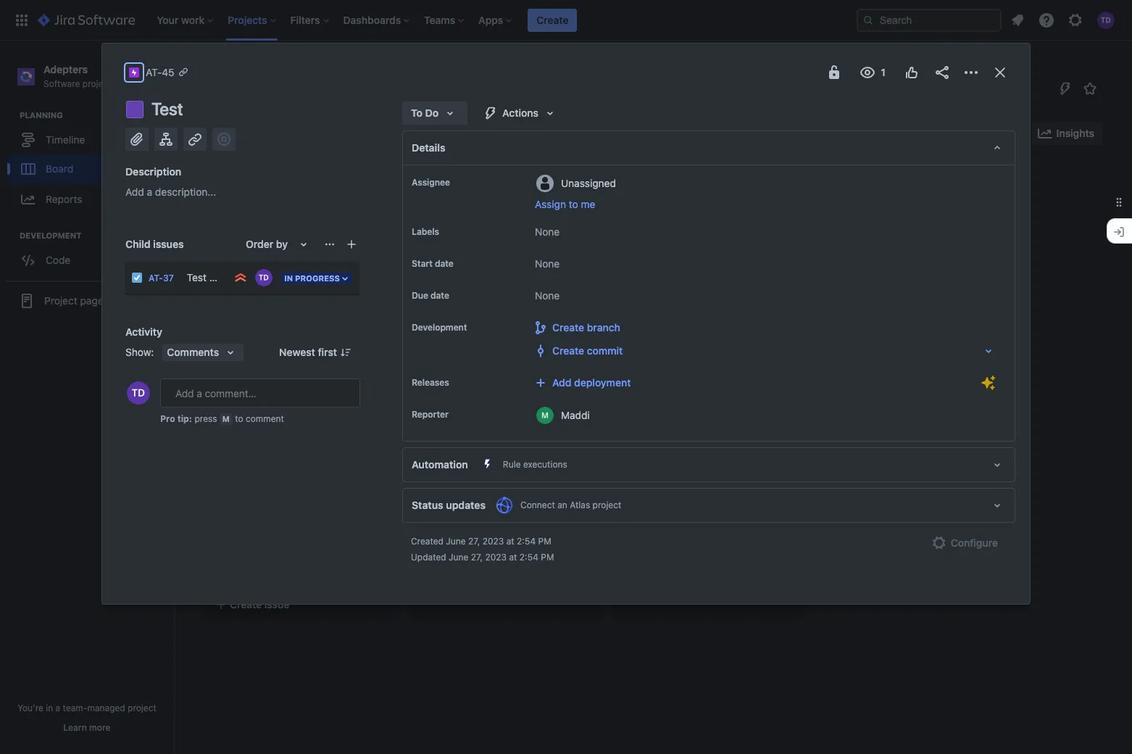 Task type: describe. For each thing, give the bounding box(es) containing it.
issue actions image
[[324, 239, 336, 250]]

37 inside test dialog
[[163, 273, 174, 284]]

45
[[162, 66, 175, 78]]

share image
[[934, 64, 952, 81]]

0 vertical spatial 2:54
[[517, 536, 536, 547]]

updates
[[446, 499, 486, 511]]

development pin to top. only you can see pinned fields. image
[[470, 322, 482, 334]]

attach image
[[128, 131, 146, 148]]

releases
[[412, 377, 449, 388]]

highest image
[[556, 292, 568, 303]]

1 vertical spatial 37
[[452, 292, 463, 303]]

development
[[412, 322, 467, 333]]

tester
[[442, 250, 472, 263]]

1 vertical spatial at
[[509, 552, 517, 563]]

0 vertical spatial june
[[446, 536, 466, 547]]

create commit button
[[529, 339, 1001, 363]]

due date
[[412, 290, 450, 301]]

reports
[[46, 193, 82, 205]]

you're in a team-managed project
[[17, 703, 157, 714]]

comment
[[246, 413, 284, 424]]

1 vertical spatial june
[[449, 552, 469, 563]]

pages
[[80, 294, 109, 307]]

planning group
[[7, 110, 173, 220]]

at-47 link
[[437, 485, 463, 498]]

project inside status updates element
[[593, 500, 622, 511]]

add a description...
[[125, 186, 216, 198]]

comments
[[167, 346, 219, 358]]

order by
[[246, 238, 288, 250]]

in
[[46, 703, 53, 714]]

to inside assign to me 'button'
[[569, 198, 579, 210]]

create issue button
[[207, 592, 395, 618]]

in progress inside 'in progress' dropdown button
[[284, 273, 340, 283]]

create child image
[[346, 239, 358, 250]]

actions image
[[963, 64, 981, 81]]

test for test
[[152, 99, 183, 119]]

project
[[44, 294, 77, 307]]

none for labels
[[535, 226, 560, 238]]

issue
[[265, 598, 290, 611]]

you're
[[17, 703, 43, 714]]

vote options: no one has voted for this issue yet. image
[[904, 64, 921, 81]]

create banner
[[0, 0, 1133, 41]]

atlas
[[570, 500, 591, 511]]

team-
[[63, 703, 87, 714]]

create for create branch
[[553, 321, 585, 334]]

to do inside dropdown button
[[411, 107, 439, 119]]

code
[[46, 254, 71, 266]]

create branch link
[[529, 316, 982, 339]]

order
[[246, 238, 274, 250]]

add a child issue image
[[157, 131, 175, 148]]

unassigned 3 issues
[[218, 423, 317, 435]]

board link
[[7, 155, 167, 184]]

comments button
[[163, 344, 244, 361]]

status
[[412, 499, 444, 511]]

tip:
[[177, 413, 192, 424]]

at-40
[[233, 292, 259, 303]]

47
[[452, 486, 463, 497]]

high image
[[352, 292, 363, 303]]

branch
[[587, 321, 621, 334]]

maddi
[[561, 409, 590, 421]]

deployment
[[574, 376, 631, 389]]

at-45 link
[[146, 64, 175, 81]]

managed
[[87, 703, 125, 714]]

progress inside dropdown button
[[295, 273, 340, 283]]

to inside to do dropdown button
[[411, 107, 423, 119]]

do inside dropdown button
[[425, 107, 439, 119]]

show:
[[125, 346, 154, 358]]

description...
[[155, 186, 216, 198]]

at- right issue type: task image
[[149, 273, 163, 284]]

software
[[44, 78, 80, 89]]

add for add a description...
[[125, 186, 144, 198]]

1 vertical spatial to
[[235, 413, 243, 424]]

commit
[[587, 344, 623, 357]]

1 vertical spatial at-37 link
[[437, 291, 463, 304]]

0 vertical spatial at
[[507, 536, 515, 547]]

group
[[892, 128, 921, 138]]

details element
[[403, 131, 1016, 165]]

test for test tester testing
[[420, 250, 440, 263]]

Search this board text field
[[205, 120, 271, 146]]

link goals image
[[215, 131, 233, 148]]

unassigned for unassigned
[[561, 177, 616, 189]]

see
[[671, 486, 689, 498]]

Add a comment… field
[[160, 379, 360, 408]]

timeline link
[[7, 126, 167, 155]]

testing
[[474, 250, 508, 263]]

test 8
[[420, 329, 447, 341]]

0 vertical spatial in progress
[[418, 183, 477, 194]]

1 horizontal spatial assignee: tariq douglas image
[[572, 353, 590, 370]]

create for create
[[537, 13, 569, 26]]

connect
[[521, 500, 555, 511]]

40
[[248, 292, 259, 303]]

start
[[412, 258, 433, 269]]

adepters
[[44, 63, 88, 75]]

activity
[[125, 326, 162, 338]]

actions button
[[474, 102, 568, 125]]

automation
[[412, 458, 468, 471]]

add deployment button
[[529, 371, 1001, 395]]

create commit
[[553, 344, 623, 357]]

task image for test tester testing
[[420, 292, 432, 303]]

create branch
[[553, 321, 621, 334]]

me
[[581, 198, 596, 210]]

assign to me
[[535, 198, 596, 210]]

2 vertical spatial project
[[128, 703, 157, 714]]

epic image
[[128, 67, 140, 78]]

none for due date
[[535, 289, 560, 302]]

medium image
[[556, 356, 568, 368]]

assignee pin to top. only you can see pinned fields. image
[[453, 177, 465, 189]]

1 vertical spatial pm
[[541, 552, 554, 563]]

timeline
[[46, 133, 85, 146]]

reports link
[[7, 184, 167, 216]]

all
[[692, 486, 703, 498]]

project pages
[[44, 294, 109, 307]]

at-45
[[146, 66, 175, 78]]

no restrictions image
[[826, 64, 843, 81]]

5
[[236, 250, 242, 263]]

0 vertical spatial 2023
[[483, 536, 504, 547]]

unassigned for unassigned 3 issues
[[218, 423, 273, 435]]

newest
[[279, 346, 315, 358]]

8
[[441, 329, 447, 341]]

rule
[[503, 459, 521, 470]]

learn
[[63, 722, 87, 733]]

by for group by
[[923, 128, 934, 138]]



Task type: vqa. For each thing, say whether or not it's contained in the screenshot.
topmost the Preservation
no



Task type: locate. For each thing, give the bounding box(es) containing it.
1 horizontal spatial in progress
[[418, 183, 477, 194]]

assignee: tariq douglas image
[[255, 269, 273, 286], [572, 353, 590, 370]]

to
[[569, 198, 579, 210], [235, 413, 243, 424]]

test 5
[[215, 250, 242, 263]]

1 vertical spatial 2:54
[[520, 552, 539, 563]]

at-37 link right issue type: task image
[[149, 273, 174, 284]]

1 horizontal spatial a
[[147, 186, 152, 198]]

by
[[923, 128, 934, 138], [276, 238, 288, 250]]

add down medium image at the top of the page
[[553, 376, 572, 389]]

pro tip: press m to comment
[[160, 413, 284, 424]]

at- right epic image
[[146, 66, 162, 78]]

in
[[418, 183, 428, 194], [284, 273, 293, 283]]

executions
[[524, 459, 568, 470]]

0 vertical spatial at-37 link
[[149, 273, 174, 284]]

date for start date
[[435, 258, 454, 269]]

2 vertical spatial issues
[[733, 486, 763, 498]]

0 vertical spatial by
[[923, 128, 934, 138]]

0 vertical spatial date
[[435, 258, 454, 269]]

in progress down details
[[418, 183, 477, 194]]

0 horizontal spatial done
[[623, 183, 648, 194]]

see all done issues
[[671, 486, 763, 498]]

insights
[[1057, 127, 1095, 139]]

0 horizontal spatial in
[[284, 273, 293, 283]]

issues right child
[[153, 238, 184, 250]]

to right m
[[235, 413, 243, 424]]

test
[[152, 99, 183, 119], [420, 250, 440, 263]]

0 horizontal spatial project
[[83, 78, 111, 89]]

0 horizontal spatial test
[[152, 99, 183, 119]]

0 vertical spatial 37
[[163, 273, 174, 284]]

to
[[411, 107, 423, 119], [214, 183, 226, 194]]

to left me
[[569, 198, 579, 210]]

insights button
[[1028, 122, 1104, 145]]

1 vertical spatial by
[[276, 238, 288, 250]]

27, right updated
[[471, 552, 483, 563]]

1 vertical spatial progress
[[295, 273, 340, 283]]

do
[[425, 107, 439, 119], [228, 183, 242, 194]]

learn more
[[63, 722, 111, 733]]

1 horizontal spatial progress
[[430, 183, 477, 194]]

3
[[278, 423, 285, 435]]

newest first button
[[271, 344, 360, 361]]

0 vertical spatial none
[[535, 226, 560, 238]]

add down 'description'
[[125, 186, 144, 198]]

test left 5
[[215, 250, 233, 263]]

project down the adepters
[[83, 78, 111, 89]]

unassigned
[[561, 177, 616, 189], [218, 423, 273, 435]]

status updates element
[[403, 488, 1016, 523]]

newest first image
[[340, 347, 352, 358]]

assign to me button
[[535, 197, 1001, 212]]

1 horizontal spatial by
[[923, 128, 934, 138]]

0 vertical spatial add
[[125, 186, 144, 198]]

at-37 inside test dialog
[[149, 273, 174, 284]]

1 horizontal spatial at-37
[[437, 292, 463, 303]]

task image up development
[[420, 292, 432, 303]]

0 vertical spatial a
[[147, 186, 152, 198]]

0 horizontal spatial to
[[214, 183, 226, 194]]

create inside button
[[537, 13, 569, 26]]

test left 6
[[420, 458, 438, 471]]

0 vertical spatial test
[[215, 250, 233, 263]]

1 vertical spatial none
[[535, 257, 560, 270]]

0 vertical spatial 27,
[[469, 536, 480, 547]]

1 vertical spatial at-37
[[437, 292, 463, 303]]

test for test 6
[[420, 458, 438, 471]]

development group
[[7, 230, 173, 279]]

0 horizontal spatial unassigned
[[218, 423, 273, 435]]

group by
[[892, 128, 934, 138]]

at- for at-45 link
[[146, 66, 162, 78]]

created
[[411, 536, 444, 547]]

add inside 'add deployment' dropdown button
[[553, 376, 572, 389]]

unassigned inside test dialog
[[561, 177, 616, 189]]

1 vertical spatial do
[[228, 183, 242, 194]]

1 horizontal spatial project
[[128, 703, 157, 714]]

issues
[[153, 238, 184, 250], [287, 423, 317, 435], [733, 486, 763, 498]]

0 vertical spatial progress
[[430, 183, 477, 194]]

to do up details
[[411, 107, 439, 119]]

issue type: task image
[[131, 272, 143, 284]]

test left 8
[[420, 329, 438, 341]]

at-37 right issue type: task image
[[149, 273, 174, 284]]

see all done issues link
[[648, 484, 772, 501]]

27, down updates
[[469, 536, 480, 547]]

test dialog
[[102, 44, 1031, 604]]

3 none from the top
[[535, 289, 560, 302]]

2 vertical spatial test
[[420, 458, 438, 471]]

star adepters image
[[1082, 80, 1099, 97]]

date for due date
[[431, 290, 450, 301]]

37
[[163, 273, 174, 284], [452, 292, 463, 303]]

child
[[125, 238, 151, 250]]

done
[[623, 183, 648, 194], [705, 486, 730, 498]]

reporter
[[412, 409, 449, 420]]

by right the order
[[276, 238, 288, 250]]

0 vertical spatial test
[[152, 99, 183, 119]]

test tester testing
[[420, 250, 508, 263]]

test 6
[[420, 458, 447, 471]]

in down order by dropdown button
[[284, 273, 293, 283]]

assign
[[535, 198, 566, 210]]

search image
[[863, 14, 875, 26]]

2 none from the top
[[535, 257, 560, 270]]

task image for test 5
[[215, 292, 227, 303]]

at- down priority: highest icon
[[233, 292, 248, 303]]

actions
[[503, 107, 539, 119]]

1 horizontal spatial in
[[418, 183, 428, 194]]

by for order by
[[276, 238, 288, 250]]

0 vertical spatial to do
[[411, 107, 439, 119]]

updated
[[411, 552, 447, 563]]

1 horizontal spatial at-37 link
[[437, 291, 463, 304]]

0 vertical spatial to
[[569, 198, 579, 210]]

0 vertical spatial project
[[83, 78, 111, 89]]

0 horizontal spatial assignee: tariq douglas image
[[255, 269, 273, 286]]

0 horizontal spatial at-37 link
[[149, 273, 174, 284]]

project right managed
[[128, 703, 157, 714]]

do right description...
[[228, 183, 242, 194]]

adepters software project
[[44, 63, 111, 89]]

0 horizontal spatial to
[[235, 413, 243, 424]]

0 horizontal spatial 37
[[163, 273, 174, 284]]

close image
[[992, 64, 1010, 81]]

task image
[[215, 292, 227, 303], [420, 292, 432, 303], [420, 486, 432, 497]]

1 vertical spatial a
[[56, 703, 60, 714]]

created june 27, 2023 at 2:54 pm updated june 27, 2023 at 2:54 pm
[[411, 536, 554, 563]]

1 vertical spatial 27,
[[471, 552, 483, 563]]

m
[[223, 414, 230, 424]]

none up "create branch"
[[535, 289, 560, 302]]

0 horizontal spatial in progress
[[284, 273, 340, 283]]

1 vertical spatial add
[[553, 376, 572, 389]]

june right updated
[[449, 552, 469, 563]]

profile image of tariq douglas image
[[127, 381, 150, 405]]

at-37 link
[[149, 273, 174, 284], [437, 291, 463, 304]]

1 horizontal spatial to
[[411, 107, 423, 119]]

at-37 right due in the left of the page
[[437, 292, 463, 303]]

1 vertical spatial date
[[431, 290, 450, 301]]

create issue
[[230, 598, 290, 611]]

2023
[[483, 536, 504, 547], [486, 552, 507, 563]]

0 horizontal spatial a
[[56, 703, 60, 714]]

project pages link
[[6, 287, 168, 316]]

1 none from the top
[[535, 226, 560, 238]]

test inside test dialog
[[152, 99, 183, 119]]

0 horizontal spatial progress
[[295, 273, 340, 283]]

due
[[412, 290, 429, 301]]

1 vertical spatial unassigned
[[218, 423, 273, 435]]

1 horizontal spatial to do
[[411, 107, 439, 119]]

progress
[[430, 183, 477, 194], [295, 273, 340, 283]]

automations menu button icon image
[[1057, 79, 1075, 97]]

unassigned left the 3
[[218, 423, 273, 435]]

at- right due in the left of the page
[[437, 292, 452, 303]]

at- up status updates
[[437, 486, 452, 497]]

2 vertical spatial none
[[535, 289, 560, 302]]

assignee
[[412, 177, 450, 188]]

1 vertical spatial to do
[[214, 183, 242, 194]]

0 vertical spatial assignee: tariq douglas image
[[255, 269, 273, 286]]

a
[[147, 186, 152, 198], [56, 703, 60, 714]]

in progress down the issue actions image
[[284, 273, 340, 283]]

more
[[89, 722, 111, 733]]

in progress button
[[280, 270, 354, 286]]

1 vertical spatial in progress
[[284, 273, 340, 283]]

add deployment
[[553, 376, 631, 389]]

code link
[[7, 246, 167, 275]]

in left assignee pin to top. only you can see pinned fields. icon
[[418, 183, 428, 194]]

0 horizontal spatial add
[[125, 186, 144, 198]]

unassigned image
[[572, 483, 590, 500]]

assignee: tariq douglas image up 40
[[255, 269, 273, 286]]

insights image
[[1037, 125, 1054, 142]]

1 horizontal spatial done
[[705, 486, 730, 498]]

task image left the at-40 link
[[215, 292, 227, 303]]

at-37 link right due in the left of the page
[[437, 291, 463, 304]]

test for test 5
[[215, 250, 233, 263]]

none up highest image
[[535, 257, 560, 270]]

edit color, purple selected image
[[126, 101, 144, 118]]

create for create commit
[[553, 344, 585, 357]]

assignee: tariq douglas image right medium image at the top of the page
[[572, 353, 590, 370]]

create inside button
[[230, 598, 262, 611]]

copy link to issue image
[[177, 66, 189, 78]]

learn more button
[[63, 722, 111, 734]]

date right due in the left of the page
[[431, 290, 450, 301]]

at-47
[[437, 486, 463, 497]]

1 vertical spatial test
[[420, 250, 440, 263]]

create for create issue
[[230, 598, 262, 611]]

2:54
[[517, 536, 536, 547], [520, 552, 539, 563]]

order by button
[[237, 233, 321, 256]]

unassigned up me
[[561, 177, 616, 189]]

at-40 link
[[233, 291, 259, 304]]

1 vertical spatial 2023
[[486, 552, 507, 563]]

1 horizontal spatial test
[[420, 250, 440, 263]]

0 vertical spatial issues
[[153, 238, 184, 250]]

create inside popup button
[[553, 344, 585, 357]]

in progress
[[418, 183, 477, 194], [284, 273, 340, 283]]

status updates
[[412, 499, 486, 511]]

0 vertical spatial unassigned
[[561, 177, 616, 189]]

newest first
[[279, 346, 337, 358]]

1 horizontal spatial add
[[553, 376, 572, 389]]

none down assign
[[535, 226, 560, 238]]

1 vertical spatial project
[[593, 500, 622, 511]]

a down 'description'
[[147, 186, 152, 198]]

1 horizontal spatial to
[[569, 198, 579, 210]]

start date
[[412, 258, 454, 269]]

1 vertical spatial issues
[[287, 423, 317, 435]]

june right created
[[446, 536, 466, 547]]

to do down "link goals" icon
[[214, 183, 242, 194]]

1 vertical spatial in
[[284, 273, 293, 283]]

progress down details
[[430, 183, 477, 194]]

create button
[[528, 8, 578, 32]]

at- for at-47 link
[[437, 486, 452, 497]]

37 right due date
[[452, 292, 463, 303]]

0 vertical spatial done
[[623, 183, 648, 194]]

board
[[46, 162, 73, 175]]

labels
[[412, 226, 439, 237]]

1 vertical spatial assignee: tariq douglas image
[[572, 353, 590, 370]]

at-
[[146, 66, 162, 78], [149, 273, 163, 284], [233, 292, 248, 303], [437, 292, 452, 303], [437, 486, 452, 497]]

1 horizontal spatial issues
[[287, 423, 317, 435]]

an
[[558, 500, 568, 511]]

development
[[20, 231, 82, 240]]

2 horizontal spatial issues
[[733, 486, 763, 498]]

first
[[318, 346, 337, 358]]

task image up status
[[420, 486, 432, 497]]

add for add deployment
[[553, 376, 572, 389]]

date right "start"
[[435, 258, 454, 269]]

project inside adepters software project
[[83, 78, 111, 89]]

issues right the 3
[[287, 423, 317, 435]]

test for test 8
[[420, 329, 438, 341]]

by right group
[[923, 128, 934, 138]]

test down labels
[[420, 250, 440, 263]]

Search field
[[857, 8, 1002, 32]]

in inside dropdown button
[[284, 273, 293, 283]]

none
[[535, 226, 560, 238], [535, 257, 560, 270], [535, 289, 560, 302]]

june
[[446, 536, 466, 547], [449, 552, 469, 563]]

0 vertical spatial in
[[418, 183, 428, 194]]

1 vertical spatial to
[[214, 183, 226, 194]]

1 horizontal spatial 37
[[452, 292, 463, 303]]

pro
[[160, 413, 175, 424]]

0 vertical spatial do
[[425, 107, 439, 119]]

2 horizontal spatial project
[[593, 500, 622, 511]]

0 horizontal spatial by
[[276, 238, 288, 250]]

issues inside test dialog
[[153, 238, 184, 250]]

0 vertical spatial to
[[411, 107, 423, 119]]

by inside dropdown button
[[276, 238, 288, 250]]

automation element
[[403, 447, 1016, 482]]

1 horizontal spatial do
[[425, 107, 439, 119]]

planning
[[20, 110, 63, 120]]

0 horizontal spatial do
[[228, 183, 242, 194]]

0 horizontal spatial at-37
[[149, 273, 174, 284]]

details
[[412, 141, 446, 154]]

1 vertical spatial test
[[420, 329, 438, 341]]

37 right issue type: task image
[[163, 273, 174, 284]]

link issues, web pages, and more image
[[186, 131, 204, 148]]

a right in
[[56, 703, 60, 714]]

test up add a child issue 'image'
[[152, 99, 183, 119]]

0 horizontal spatial to do
[[214, 183, 242, 194]]

to up details
[[411, 107, 423, 119]]

1 horizontal spatial unassigned
[[561, 177, 616, 189]]

progress down the issue actions image
[[295, 273, 340, 283]]

to down "link goals" icon
[[214, 183, 226, 194]]

a inside test dialog
[[147, 186, 152, 198]]

at- for the at-40 link
[[233, 292, 248, 303]]

project right atlas
[[593, 500, 622, 511]]

issues down automation element
[[733, 486, 763, 498]]

0 vertical spatial at-37
[[149, 273, 174, 284]]

low image
[[556, 486, 568, 497]]

1 vertical spatial done
[[705, 486, 730, 498]]

0 vertical spatial pm
[[539, 536, 552, 547]]

jira software image
[[38, 11, 135, 29], [38, 11, 135, 29]]

do up details
[[425, 107, 439, 119]]

description
[[125, 165, 181, 178]]

priority: highest image
[[234, 271, 248, 285]]

primary element
[[9, 0, 857, 40]]

0 horizontal spatial issues
[[153, 238, 184, 250]]



